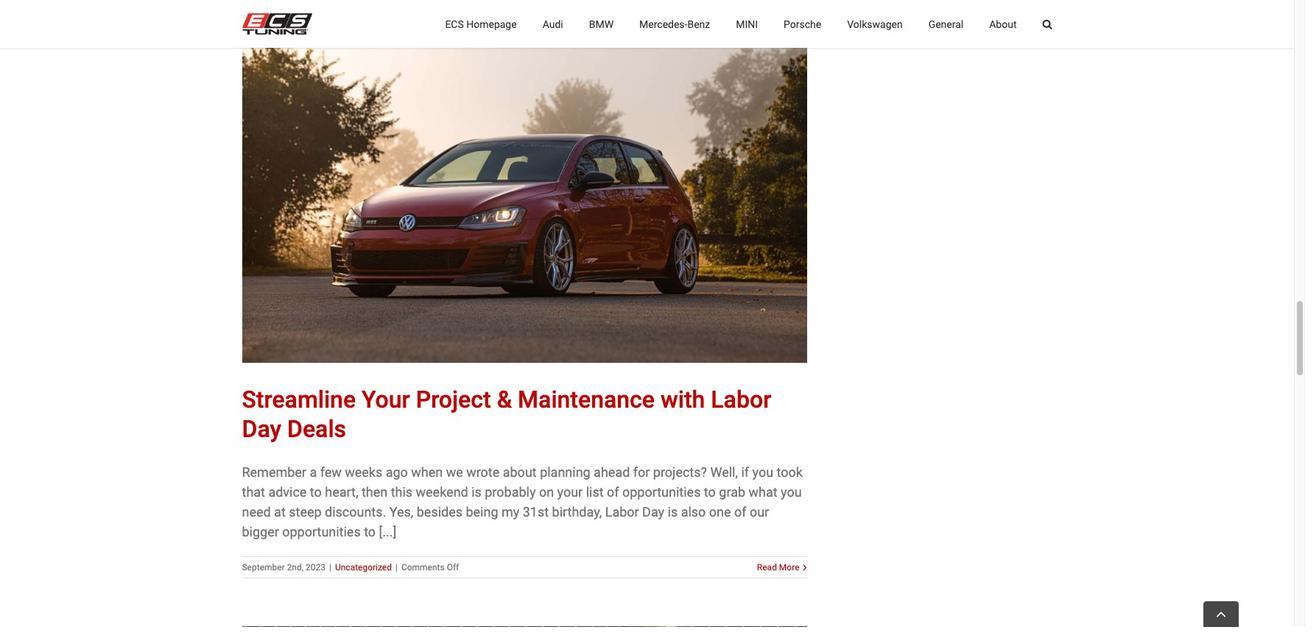 Task type: vqa. For each thing, say whether or not it's contained in the screenshot.
EAT
no



Task type: describe. For each thing, give the bounding box(es) containing it.
projects?
[[653, 465, 707, 481]]

general
[[929, 18, 964, 30]]

this
[[391, 485, 413, 501]]

comments
[[402, 563, 445, 573]]

ecs tuning logo image
[[242, 13, 312, 35]]

audi link
[[543, 0, 563, 48]]

few
[[320, 465, 342, 481]]

september
[[242, 563, 285, 573]]

volkswagen link
[[848, 0, 903, 48]]

ecs homepage link
[[445, 0, 517, 48]]

my
[[502, 505, 520, 520]]

ahead
[[594, 465, 630, 481]]

day inside remember a few weeks ago when we wrote about planning ahead for projects? well, if you took that advice to heart, then this weekend is probably on your list of opportunities to grab what you need at steep discounts. yes, besides being my 31st birthday, labor day is also one of our bigger opportunities to [...]
[[643, 505, 665, 520]]

took
[[777, 465, 803, 481]]

bigger
[[242, 525, 279, 540]]

september 2nd, 2023 | uncategorized | comments off
[[242, 563, 459, 573]]

1 | from the left
[[329, 563, 332, 573]]

general link
[[929, 0, 964, 48]]

labor inside streamline your project & maintenance with labor day deals
[[711, 386, 772, 414]]

mercedes-benz
[[640, 18, 710, 30]]

off
[[447, 563, 459, 573]]

besides
[[417, 505, 463, 520]]

bmw link
[[589, 0, 614, 48]]

we
[[446, 465, 463, 481]]

weekend
[[416, 485, 468, 501]]

project
[[416, 386, 491, 414]]

uncategorized
[[335, 563, 392, 573]]

ago
[[386, 465, 408, 481]]

31st
[[523, 505, 549, 520]]

2nd,
[[287, 563, 304, 573]]

heart,
[[325, 485, 358, 501]]

day inside streamline your project & maintenance with labor day deals
[[242, 416, 282, 444]]

wrote
[[467, 465, 500, 481]]

streamline your project & maintenance with labor day deals image
[[242, 0, 807, 363]]

0 horizontal spatial to
[[310, 485, 322, 501]]

read
[[757, 563, 777, 573]]

being
[[466, 505, 498, 520]]

our
[[750, 505, 769, 520]]

mercedes-
[[640, 18, 688, 30]]

benz
[[688, 18, 710, 30]]

with
[[661, 386, 705, 414]]

at
[[274, 505, 286, 520]]

about
[[990, 18, 1017, 30]]

weeks
[[345, 465, 383, 481]]

mini
[[736, 18, 758, 30]]

your
[[362, 386, 410, 414]]

planning
[[540, 465, 591, 481]]

advice
[[269, 485, 307, 501]]

volkswagen
[[848, 18, 903, 30]]

discounts.
[[325, 505, 386, 520]]

ecs
[[445, 18, 464, 30]]

labor inside remember a few weeks ago when we wrote about planning ahead for projects? well, if you took that advice to heart, then this weekend is probably on your list of opportunities to grab what you need at steep discounts. yes, besides being my 31st birthday, labor day is also one of our bigger opportunities to [...]
[[605, 505, 639, 520]]

streamline your project & maintenance with labor day deals link
[[242, 386, 772, 444]]

remember
[[242, 465, 306, 481]]

maintenance
[[518, 386, 655, 414]]

uncategorized link
[[335, 563, 392, 573]]



Task type: locate. For each thing, give the bounding box(es) containing it.
probably
[[485, 485, 536, 501]]

2 horizontal spatial to
[[704, 485, 716, 501]]

0 vertical spatial of
[[607, 485, 619, 501]]

read more
[[757, 563, 800, 573]]

day up remember
[[242, 416, 282, 444]]

mercedes-benz link
[[640, 0, 710, 48]]

1 vertical spatial day
[[643, 505, 665, 520]]

list
[[586, 485, 604, 501]]

labor right with
[[711, 386, 772, 414]]

streamline your project & maintenance with labor day deals
[[242, 386, 772, 444]]

&
[[497, 386, 512, 414]]

grab
[[719, 485, 746, 501]]

1 horizontal spatial day
[[643, 505, 665, 520]]

0 horizontal spatial is
[[472, 485, 482, 501]]

you down took
[[781, 485, 802, 501]]

| left comments at the bottom left of the page
[[396, 563, 398, 573]]

about
[[503, 465, 537, 481]]

[...]
[[379, 525, 397, 540]]

more
[[779, 563, 800, 573]]

0 horizontal spatial day
[[242, 416, 282, 444]]

if
[[742, 465, 749, 481]]

to
[[310, 485, 322, 501], [704, 485, 716, 501], [364, 525, 376, 540]]

your
[[557, 485, 583, 501]]

to down a
[[310, 485, 322, 501]]

|
[[329, 563, 332, 573], [396, 563, 398, 573]]

homepage
[[467, 18, 517, 30]]

1 vertical spatial you
[[781, 485, 802, 501]]

about link
[[990, 0, 1017, 48]]

0 vertical spatial is
[[472, 485, 482, 501]]

1 horizontal spatial to
[[364, 525, 376, 540]]

read more link
[[757, 562, 800, 575]]

1 horizontal spatial you
[[781, 485, 802, 501]]

one
[[709, 505, 731, 520]]

1 vertical spatial opportunities
[[282, 525, 361, 540]]

to left grab
[[704, 485, 716, 501]]

bmw
[[589, 18, 614, 30]]

is
[[472, 485, 482, 501], [668, 505, 678, 520]]

opportunities down the steep
[[282, 525, 361, 540]]

0 horizontal spatial |
[[329, 563, 332, 573]]

then
[[362, 485, 388, 501]]

yes,
[[390, 505, 414, 520]]

labor
[[711, 386, 772, 414], [605, 505, 639, 520]]

mini link
[[736, 0, 758, 48]]

day
[[242, 416, 282, 444], [643, 505, 665, 520]]

streamline
[[242, 386, 356, 414]]

2 | from the left
[[396, 563, 398, 573]]

when
[[411, 465, 443, 481]]

is left also at the bottom
[[668, 505, 678, 520]]

porsche
[[784, 18, 822, 30]]

ecs homepage
[[445, 18, 517, 30]]

of left our
[[735, 505, 747, 520]]

day left also at the bottom
[[643, 505, 665, 520]]

you right if
[[753, 465, 774, 481]]

1 vertical spatial labor
[[605, 505, 639, 520]]

well,
[[711, 465, 738, 481]]

0 vertical spatial opportunities
[[623, 485, 701, 501]]

is up being
[[472, 485, 482, 501]]

1 horizontal spatial labor
[[711, 386, 772, 414]]

1 horizontal spatial |
[[396, 563, 398, 573]]

2023
[[306, 563, 326, 573]]

opportunities down "projects?"
[[623, 485, 701, 501]]

also
[[681, 505, 706, 520]]

0 horizontal spatial labor
[[605, 505, 639, 520]]

1 vertical spatial is
[[668, 505, 678, 520]]

of right list
[[607, 485, 619, 501]]

birthday,
[[552, 505, 602, 520]]

remember a few weeks ago when we wrote about planning ahead for projects? well, if you took that advice to heart, then this weekend is probably on your list of opportunities to grab what you need at steep discounts. yes, besides being my 31st birthday, labor day is also one of our bigger opportunities to [...]
[[242, 465, 803, 540]]

1 vertical spatial of
[[735, 505, 747, 520]]

on
[[539, 485, 554, 501]]

0 horizontal spatial of
[[607, 485, 619, 501]]

0 vertical spatial day
[[242, 416, 282, 444]]

for
[[633, 465, 650, 481]]

of
[[607, 485, 619, 501], [735, 505, 747, 520]]

porsche link
[[784, 0, 822, 48]]

labor down ahead
[[605, 505, 639, 520]]

1 horizontal spatial is
[[668, 505, 678, 520]]

deals
[[287, 416, 346, 444]]

1 horizontal spatial opportunities
[[623, 485, 701, 501]]

0 horizontal spatial opportunities
[[282, 525, 361, 540]]

need
[[242, 505, 271, 520]]

1 horizontal spatial of
[[735, 505, 747, 520]]

0 horizontal spatial you
[[753, 465, 774, 481]]

a
[[310, 465, 317, 481]]

to left [...]
[[364, 525, 376, 540]]

that
[[242, 485, 265, 501]]

you
[[753, 465, 774, 481], [781, 485, 802, 501]]

opportunities
[[623, 485, 701, 501], [282, 525, 361, 540]]

audi
[[543, 18, 563, 30]]

0 vertical spatial labor
[[711, 386, 772, 414]]

what
[[749, 485, 778, 501]]

steep
[[289, 505, 322, 520]]

0 vertical spatial you
[[753, 465, 774, 481]]

| right the 2023
[[329, 563, 332, 573]]



